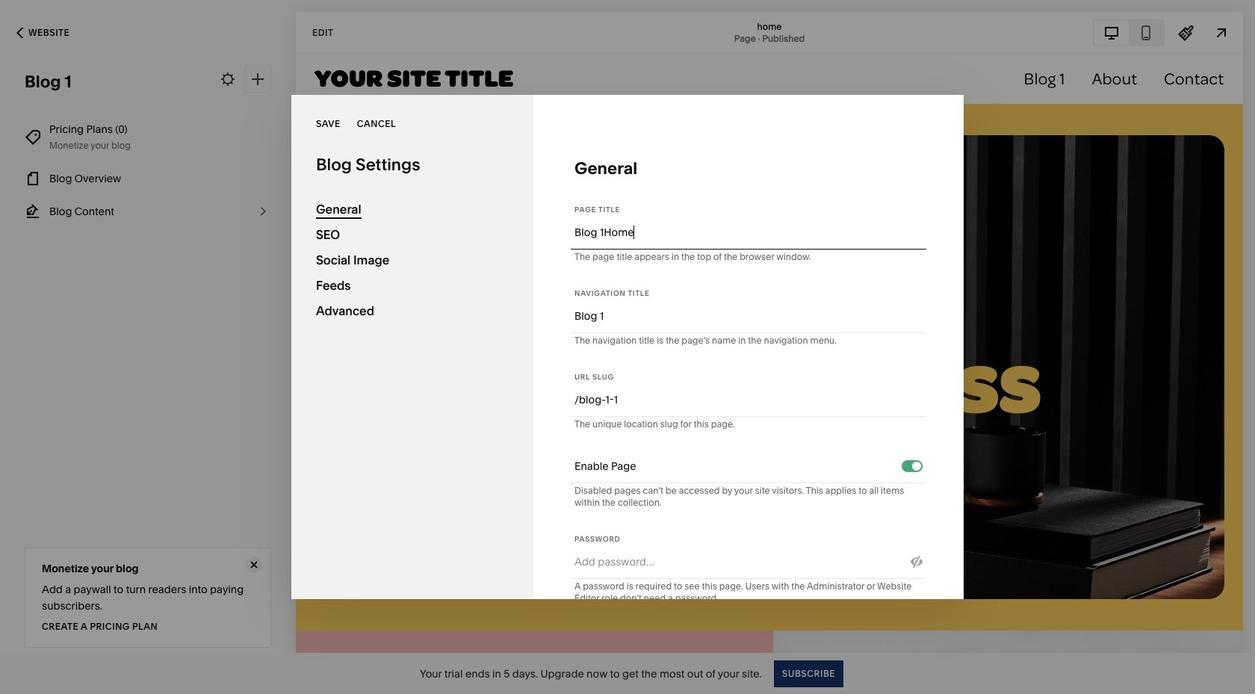 Task type: locate. For each thing, give the bounding box(es) containing it.
chevron small right image
[[255, 203, 271, 220]]

mobile image
[[1139, 24, 1155, 41]]

tab list
[[1095, 21, 1164, 44]]

Password password field
[[575, 546, 903, 579]]

settings image
[[220, 71, 236, 87]]

Page Title text field
[[575, 216, 923, 249]]

passwordhide icon image
[[911, 556, 923, 568]]

URL Slug text field
[[579, 383, 923, 416]]

dialog
[[292, 95, 964, 605]]

page image
[[25, 170, 41, 187]]

style image
[[1179, 24, 1195, 41]]



Task type: describe. For each thing, give the bounding box(es) containing it.
cross small image
[[246, 557, 262, 573]]

site preview image
[[1214, 24, 1230, 41]]

desktop image
[[1104, 24, 1121, 41]]

tag image
[[25, 129, 41, 146]]

blog image
[[25, 203, 41, 220]]

Navigation Title text field
[[575, 300, 923, 333]]

plus image
[[250, 71, 266, 87]]



Task type: vqa. For each thing, say whether or not it's contained in the screenshot.
Animation showing new form styling options image
no



